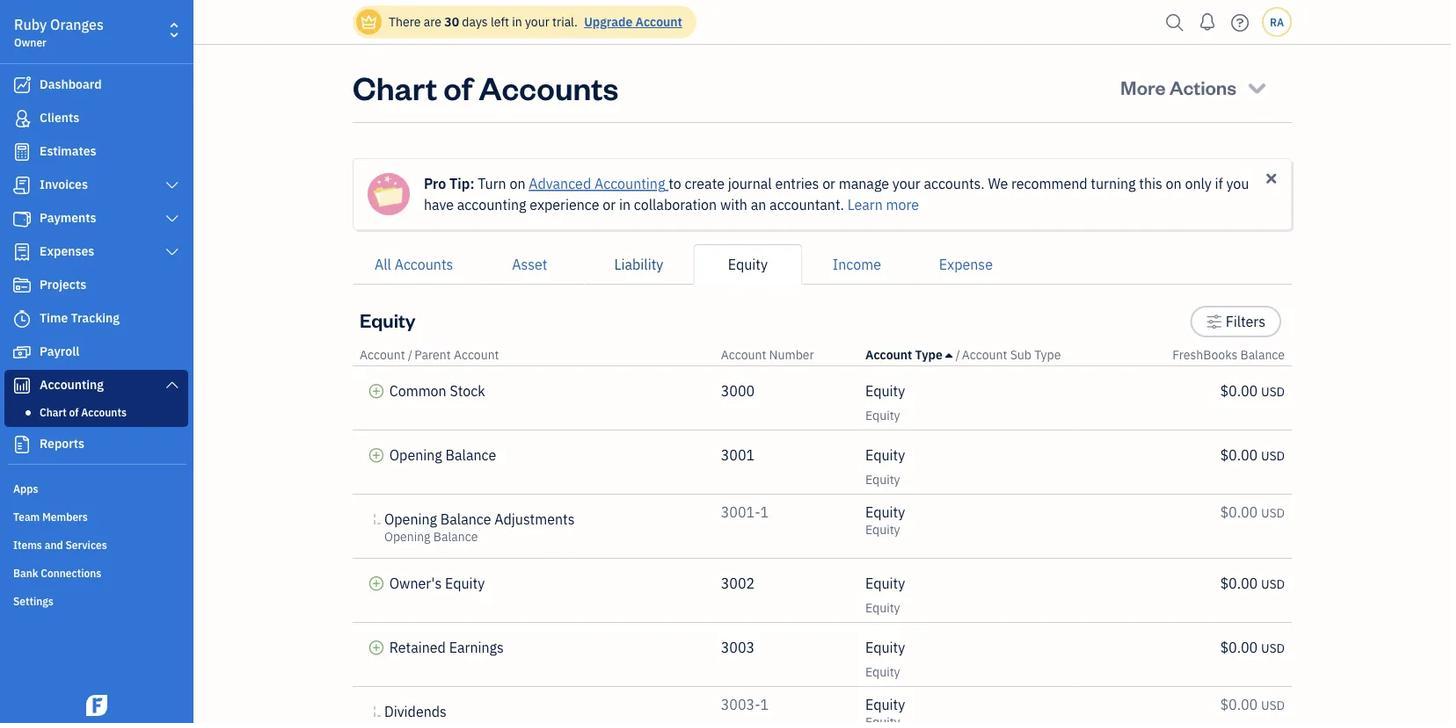 Task type: describe. For each thing, give the bounding box(es) containing it.
you
[[1227, 175, 1249, 193]]

accounts inside main element
[[81, 406, 127, 420]]

your for accounts.
[[893, 175, 921, 193]]

main element
[[0, 0, 238, 724]]

if
[[1215, 175, 1223, 193]]

common stock
[[389, 382, 485, 401]]

to
[[669, 175, 681, 193]]

time tracking link
[[4, 303, 188, 335]]

collaboration
[[634, 196, 717, 214]]

accounts inside button
[[395, 256, 453, 274]]

usd for 3001
[[1261, 448, 1285, 464]]

1 on from the left
[[510, 175, 526, 193]]

more actions button
[[1105, 66, 1285, 108]]

payroll
[[40, 344, 79, 360]]

clients link
[[4, 103, 188, 135]]

trial.
[[552, 14, 578, 30]]

money image
[[11, 344, 33, 362]]

tip:
[[450, 175, 475, 193]]

owner's
[[389, 575, 442, 593]]

expenses
[[40, 243, 94, 259]]

liability
[[614, 256, 663, 274]]

with
[[720, 196, 748, 214]]

payments
[[40, 210, 96, 226]]

learn more link
[[848, 196, 919, 214]]

account up stock
[[454, 347, 499, 363]]

crown image
[[360, 13, 378, 31]]

1 horizontal spatial accounting
[[595, 175, 665, 193]]

apps link
[[4, 475, 188, 501]]

left
[[491, 14, 509, 30]]

stock
[[450, 382, 485, 401]]

usd for 3003-1
[[1261, 698, 1285, 714]]

all
[[375, 256, 391, 274]]

tracking
[[71, 310, 120, 326]]

number
[[769, 347, 814, 363]]

0 vertical spatial accounts
[[479, 66, 619, 108]]

settings link
[[4, 588, 188, 614]]

notifications image
[[1194, 4, 1222, 40]]

chevrondown image
[[1245, 75, 1269, 99]]

account / parent account
[[360, 347, 499, 363]]

accounting inside main element
[[40, 377, 104, 393]]

asset button
[[475, 245, 584, 285]]

payment image
[[11, 210, 33, 228]]

account for account sub type
[[962, 347, 1007, 363]]

chevron large down image for invoices
[[164, 179, 180, 193]]

upgrade
[[584, 14, 633, 30]]

reports link
[[4, 429, 188, 461]]

usd for 3000
[[1261, 384, 1285, 400]]

balance up owner's equity
[[434, 529, 478, 545]]

settings image
[[1207, 311, 1223, 333]]

all accounts button
[[353, 245, 475, 285]]

we
[[988, 175, 1008, 193]]

equity equity for 3001
[[866, 446, 905, 488]]

chevron large down image for accounting
[[164, 378, 180, 392]]

clients
[[40, 110, 79, 126]]

invoice image
[[11, 177, 33, 194]]

manage
[[839, 175, 889, 193]]

to create journal entries or manage your accounts. we recommend turning this on only if  you have accounting experience or in collaboration with an accountant.
[[424, 175, 1249, 214]]

account right upgrade
[[636, 14, 682, 30]]

3002
[[721, 575, 755, 593]]

ruby
[[14, 15, 47, 34]]

filters
[[1226, 313, 1266, 331]]

more actions
[[1121, 74, 1237, 99]]

recommend
[[1012, 175, 1088, 193]]

services
[[66, 538, 107, 552]]

$0.00 for 3001-1
[[1220, 504, 1258, 522]]

3003-1
[[721, 696, 769, 715]]

3003-
[[721, 696, 761, 715]]

income button
[[803, 245, 912, 285]]

more
[[886, 196, 919, 214]]

$0.00 usd for 3001
[[1220, 446, 1285, 465]]

retained
[[389, 639, 446, 658]]

estimates
[[40, 143, 96, 159]]

there are 30 days left in your trial. upgrade account
[[389, 14, 682, 30]]

oranges
[[50, 15, 104, 34]]

search image
[[1161, 9, 1189, 36]]

balance for freshbooks balance
[[1241, 347, 1285, 363]]

account type button
[[866, 347, 953, 363]]

owner
[[14, 35, 46, 49]]

are
[[424, 14, 442, 30]]

3001-1
[[721, 504, 769, 522]]

parent
[[415, 347, 451, 363]]

time
[[40, 310, 68, 326]]

there
[[389, 14, 421, 30]]

equity inside button
[[728, 256, 768, 274]]

upgrade account link
[[581, 14, 682, 30]]

time tracking
[[40, 310, 120, 326]]

adjustments
[[495, 511, 575, 529]]

freshbooks image
[[83, 696, 111, 717]]

1 for 3003-
[[761, 696, 769, 715]]

team members
[[13, 510, 88, 524]]

expense button
[[912, 245, 1021, 285]]

1 type from the left
[[915, 347, 943, 363]]

account for account type
[[866, 347, 912, 363]]

turning
[[1091, 175, 1136, 193]]

$0.00 for 3001
[[1220, 446, 1258, 465]]

learn
[[848, 196, 883, 214]]

retained earnings
[[389, 639, 504, 658]]

liability button
[[584, 245, 693, 285]]

entries
[[775, 175, 819, 193]]

all accounts
[[375, 256, 453, 274]]

equity equity for 3003
[[866, 639, 905, 681]]

expenses link
[[4, 237, 188, 268]]

chevron large down image for payments
[[164, 212, 180, 226]]

and
[[45, 538, 63, 552]]

opening balance
[[389, 446, 496, 465]]

3000
[[721, 382, 755, 401]]

report image
[[11, 436, 33, 454]]

dashboard
[[40, 76, 102, 92]]

equity button
[[693, 245, 803, 285]]

equity equity for 3002
[[866, 575, 905, 617]]

estimate image
[[11, 143, 33, 161]]



Task type: vqa. For each thing, say whether or not it's contained in the screenshot.
topmost Search
no



Task type: locate. For each thing, give the bounding box(es) containing it.
accounts right all
[[395, 256, 453, 274]]

1 vertical spatial in
[[619, 196, 631, 214]]

2 / from the left
[[956, 347, 960, 363]]

accounts
[[479, 66, 619, 108], [395, 256, 453, 274], [81, 406, 127, 420]]

$0.00 usd for 3003-1
[[1220, 696, 1285, 715]]

usd for 3001-1
[[1261, 505, 1285, 522]]

$0.00 usd for 3000
[[1220, 382, 1285, 401]]

your for trial.
[[525, 14, 550, 30]]

$0.00 usd
[[1220, 382, 1285, 401], [1220, 446, 1285, 465], [1220, 504, 1285, 522], [1220, 575, 1285, 593], [1220, 639, 1285, 658], [1220, 696, 1285, 715]]

income
[[833, 256, 881, 274]]

2 usd from the top
[[1261, 448, 1285, 464]]

1 $0.00 usd from the top
[[1220, 382, 1285, 401]]

caretup image
[[946, 348, 953, 362]]

2 1 from the top
[[761, 696, 769, 715]]

1 horizontal spatial of
[[444, 66, 472, 108]]

1
[[761, 504, 769, 522], [761, 696, 769, 715]]

of inside main element
[[69, 406, 79, 420]]

1 vertical spatial chart of accounts
[[40, 406, 127, 420]]

this
[[1139, 175, 1163, 193]]

1 equity equity from the top
[[866, 382, 905, 424]]

1 1 from the top
[[761, 504, 769, 522]]

invoices link
[[4, 170, 188, 201]]

account left parent
[[360, 347, 405, 363]]

pro
[[424, 175, 446, 193]]

$0.00 usd for 3002
[[1220, 575, 1285, 593]]

advanced
[[529, 175, 591, 193]]

on inside to create journal entries or manage your accounts. we recommend turning this on only if  you have accounting experience or in collaboration with an accountant.
[[1166, 175, 1182, 193]]

balance for opening balance
[[446, 446, 496, 465]]

1 vertical spatial chart
[[40, 406, 67, 420]]

of down 30
[[444, 66, 472, 108]]

connections
[[41, 566, 101, 581]]

ra
[[1270, 15, 1284, 29]]

pro tip: turn on advanced accounting
[[424, 175, 665, 193]]

1 vertical spatial your
[[893, 175, 921, 193]]

accounts down "there are 30 days left in your trial. upgrade account"
[[479, 66, 619, 108]]

usd for 3002
[[1261, 577, 1285, 593]]

balance down filters
[[1241, 347, 1285, 363]]

filters button
[[1191, 306, 1282, 338]]

chevron large down image
[[164, 179, 180, 193], [164, 378, 180, 392]]

1 vertical spatial 1
[[761, 696, 769, 715]]

$0.00 for 3000
[[1220, 382, 1258, 401]]

1 $0.00 from the top
[[1220, 382, 1258, 401]]

expense image
[[11, 244, 33, 261]]

bank connections link
[[4, 559, 188, 586]]

equity
[[728, 256, 768, 274], [360, 307, 416, 333], [866, 382, 905, 401], [866, 408, 900, 424], [866, 446, 905, 465], [866, 472, 900, 488], [866, 504, 905, 522], [866, 522, 900, 538], [445, 575, 485, 593], [866, 575, 905, 593], [866, 600, 900, 617], [866, 639, 905, 658], [866, 665, 900, 681], [866, 696, 905, 715]]

apps
[[13, 482, 38, 496]]

1 vertical spatial accounting
[[40, 377, 104, 393]]

3001-
[[721, 504, 761, 522]]

0 horizontal spatial chart
[[40, 406, 67, 420]]

3001
[[721, 446, 755, 465]]

reports
[[40, 436, 84, 452]]

balance
[[1241, 347, 1285, 363], [446, 446, 496, 465], [441, 511, 491, 529], [434, 529, 478, 545]]

account right caretup icon
[[962, 347, 1007, 363]]

chart up reports
[[40, 406, 67, 420]]

create
[[685, 175, 725, 193]]

estimates link
[[4, 136, 188, 168]]

chevron large down image inside payments link
[[164, 212, 180, 226]]

1 / from the left
[[408, 347, 413, 363]]

2 type from the left
[[1035, 347, 1061, 363]]

turn
[[478, 175, 506, 193]]

chevron large down image up expenses "link" in the left of the page
[[164, 212, 180, 226]]

0 horizontal spatial in
[[512, 14, 522, 30]]

of up reports
[[69, 406, 79, 420]]

account for account number
[[721, 347, 766, 363]]

dashboard image
[[11, 77, 33, 94]]

1 vertical spatial of
[[69, 406, 79, 420]]

asset
[[512, 256, 548, 274]]

2 chevron large down image from the top
[[164, 378, 180, 392]]

5 $0.00 from the top
[[1220, 639, 1258, 658]]

account type
[[866, 347, 943, 363]]

1 horizontal spatial accounts
[[395, 256, 453, 274]]

advanced accounting link
[[529, 175, 669, 193]]

1 usd from the top
[[1261, 384, 1285, 400]]

1 horizontal spatial type
[[1035, 347, 1061, 363]]

1 chevron large down image from the top
[[164, 212, 180, 226]]

learn more
[[848, 196, 919, 214]]

freshbooks
[[1173, 347, 1238, 363]]

1 horizontal spatial your
[[893, 175, 921, 193]]

opening for opening balance adjustments opening balance
[[384, 511, 437, 529]]

0 horizontal spatial type
[[915, 347, 943, 363]]

team
[[13, 510, 40, 524]]

0 vertical spatial chart
[[353, 66, 437, 108]]

client image
[[11, 110, 33, 128]]

30
[[444, 14, 459, 30]]

of
[[444, 66, 472, 108], [69, 406, 79, 420]]

accounts down accounting link
[[81, 406, 127, 420]]

6 $0.00 usd from the top
[[1220, 696, 1285, 715]]

chevron large down image for expenses
[[164, 245, 180, 259]]

1 horizontal spatial chart of accounts
[[353, 66, 619, 108]]

in down 'advanced accounting' link
[[619, 196, 631, 214]]

projects
[[40, 277, 86, 293]]

0 horizontal spatial of
[[69, 406, 79, 420]]

6 $0.00 from the top
[[1220, 696, 1258, 715]]

accounting down payroll
[[40, 377, 104, 393]]

1 vertical spatial accounts
[[395, 256, 453, 274]]

0 vertical spatial chevron large down image
[[164, 212, 180, 226]]

2 $0.00 usd from the top
[[1220, 446, 1285, 465]]

opening
[[389, 446, 442, 465], [384, 511, 437, 529], [384, 529, 431, 545]]

chevron large down image inside invoices link
[[164, 179, 180, 193]]

balance for opening balance adjustments opening balance
[[441, 511, 491, 529]]

chevron large down image up chart of accounts link
[[164, 378, 180, 392]]

accounting
[[457, 196, 527, 214]]

1 chevron large down image from the top
[[164, 179, 180, 193]]

3003
[[721, 639, 755, 658]]

4 $0.00 from the top
[[1220, 575, 1258, 593]]

0 vertical spatial in
[[512, 14, 522, 30]]

chart of accounts inside chart of accounts link
[[40, 406, 127, 420]]

chart image
[[11, 377, 33, 395]]

on right the this
[[1166, 175, 1182, 193]]

0 horizontal spatial accounts
[[81, 406, 127, 420]]

close image
[[1264, 171, 1280, 187]]

chart of accounts down days
[[353, 66, 619, 108]]

earnings
[[449, 639, 504, 658]]

0 vertical spatial your
[[525, 14, 550, 30]]

account left caretup icon
[[866, 347, 912, 363]]

/ left parent
[[408, 347, 413, 363]]

opening balance adjustments opening balance
[[384, 511, 575, 545]]

accounting link
[[4, 370, 188, 402]]

2 chevron large down image from the top
[[164, 245, 180, 259]]

/ right caretup icon
[[956, 347, 960, 363]]

or up accountant.
[[823, 175, 836, 193]]

2 $0.00 from the top
[[1220, 446, 1258, 465]]

1 horizontal spatial /
[[956, 347, 960, 363]]

0 horizontal spatial chart of accounts
[[40, 406, 127, 420]]

invoices
[[40, 176, 88, 193]]

2 on from the left
[[1166, 175, 1182, 193]]

in inside to create journal entries or manage your accounts. we recommend turning this on only if  you have accounting experience or in collaboration with an accountant.
[[619, 196, 631, 214]]

account sub type
[[962, 347, 1061, 363]]

or down 'advanced accounting' link
[[603, 196, 616, 214]]

chart of accounts down accounting link
[[40, 406, 127, 420]]

$0.00 for 3003
[[1220, 639, 1258, 658]]

chevron large down image
[[164, 212, 180, 226], [164, 245, 180, 259]]

go to help image
[[1226, 9, 1254, 36]]

ruby oranges owner
[[14, 15, 104, 49]]

accounting
[[595, 175, 665, 193], [40, 377, 104, 393]]

bank
[[13, 566, 38, 581]]

1 horizontal spatial on
[[1166, 175, 1182, 193]]

balance down stock
[[446, 446, 496, 465]]

3 $0.00 from the top
[[1220, 504, 1258, 522]]

freshbooks balance
[[1173, 347, 1285, 363]]

5 $0.00 usd from the top
[[1220, 639, 1285, 658]]

2 equity equity from the top
[[866, 446, 905, 488]]

0 horizontal spatial accounting
[[40, 377, 104, 393]]

more
[[1121, 74, 1166, 99]]

chart
[[353, 66, 437, 108], [40, 406, 67, 420]]

items and services link
[[4, 531, 188, 558]]

0 horizontal spatial your
[[525, 14, 550, 30]]

chevron large down image inside accounting link
[[164, 378, 180, 392]]

experience
[[530, 196, 600, 214]]

4 equity equity from the top
[[866, 575, 905, 617]]

owner's equity
[[389, 575, 485, 593]]

chart of accounts link
[[8, 402, 185, 423]]

accountant.
[[770, 196, 844, 214]]

3 usd from the top
[[1261, 505, 1285, 522]]

account up 3000
[[721, 347, 766, 363]]

balance down opening balance
[[441, 511, 491, 529]]

4 usd from the top
[[1261, 577, 1285, 593]]

accounting left to at the top left of page
[[595, 175, 665, 193]]

project image
[[11, 277, 33, 295]]

members
[[42, 510, 88, 524]]

$0.00 for 3003-1
[[1220, 696, 1258, 715]]

$0.00 for 3002
[[1220, 575, 1258, 593]]

ra button
[[1262, 7, 1292, 37]]

on right turn
[[510, 175, 526, 193]]

type right the sub
[[1035, 347, 1061, 363]]

sub
[[1010, 347, 1032, 363]]

accounts.
[[924, 175, 985, 193]]

opening for opening balance
[[389, 446, 442, 465]]

1 vertical spatial chevron large down image
[[164, 245, 180, 259]]

dividends
[[384, 703, 447, 722]]

your up 'more'
[[893, 175, 921, 193]]

1 horizontal spatial or
[[823, 175, 836, 193]]

type left caretup icon
[[915, 347, 943, 363]]

1 horizontal spatial in
[[619, 196, 631, 214]]

timer image
[[11, 311, 33, 328]]

days
[[462, 14, 488, 30]]

actions
[[1170, 74, 1237, 99]]

5 equity equity from the top
[[866, 639, 905, 681]]

projects link
[[4, 270, 188, 302]]

items and services
[[13, 538, 107, 552]]

chevron large down image up payments link
[[164, 179, 180, 193]]

5 usd from the top
[[1261, 641, 1285, 657]]

$0.00 usd for 3003
[[1220, 639, 1285, 658]]

in right left
[[512, 14, 522, 30]]

2 vertical spatial accounts
[[81, 406, 127, 420]]

1 vertical spatial or
[[603, 196, 616, 214]]

common
[[389, 382, 447, 401]]

0 horizontal spatial on
[[510, 175, 526, 193]]

0 horizontal spatial or
[[603, 196, 616, 214]]

chevron large down image up projects link
[[164, 245, 180, 259]]

settings
[[13, 595, 54, 609]]

bank connections
[[13, 566, 101, 581]]

6 usd from the top
[[1261, 698, 1285, 714]]

equity equity for 3000
[[866, 382, 905, 424]]

usd for 3003
[[1261, 641, 1285, 657]]

3 $0.00 usd from the top
[[1220, 504, 1285, 522]]

4 $0.00 usd from the top
[[1220, 575, 1285, 593]]

0 vertical spatial chevron large down image
[[164, 179, 180, 193]]

equity equity for 3001-1
[[866, 504, 905, 538]]

$0.00 usd for 3001-1
[[1220, 504, 1285, 522]]

your inside to create journal entries or manage your accounts. we recommend turning this on only if  you have accounting experience or in collaboration with an accountant.
[[893, 175, 921, 193]]

team members link
[[4, 503, 188, 530]]

0 horizontal spatial /
[[408, 347, 413, 363]]

0 vertical spatial accounting
[[595, 175, 665, 193]]

0 vertical spatial chart of accounts
[[353, 66, 619, 108]]

in
[[512, 14, 522, 30], [619, 196, 631, 214]]

1 for 3001-
[[761, 504, 769, 522]]

0 vertical spatial 1
[[761, 504, 769, 522]]

0 vertical spatial or
[[823, 175, 836, 193]]

2 horizontal spatial accounts
[[479, 66, 619, 108]]

chart inside main element
[[40, 406, 67, 420]]

chart down there
[[353, 66, 437, 108]]

0 vertical spatial of
[[444, 66, 472, 108]]

your left trial.
[[525, 14, 550, 30]]

account for account / parent account
[[360, 347, 405, 363]]

3 equity equity from the top
[[866, 504, 905, 538]]

1 horizontal spatial chart
[[353, 66, 437, 108]]

1 vertical spatial chevron large down image
[[164, 378, 180, 392]]

payments link
[[4, 203, 188, 235]]



